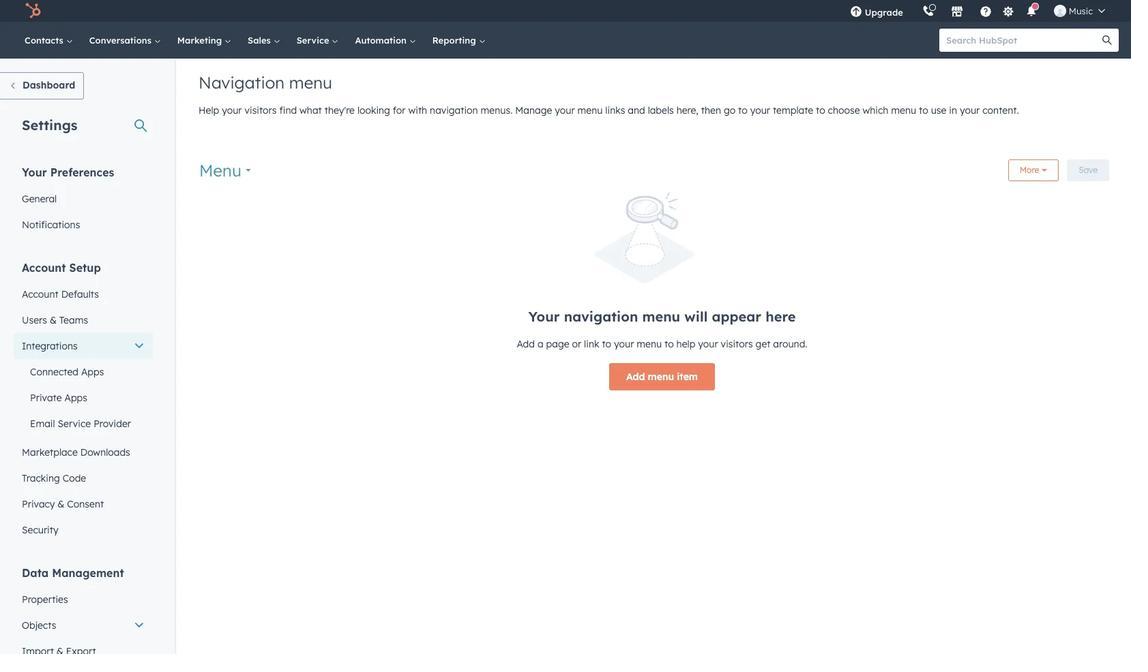 Task type: vqa. For each thing, say whether or not it's contained in the screenshot.
like
no



Task type: locate. For each thing, give the bounding box(es) containing it.
menu button
[[199, 159, 251, 182]]

greg robinson image
[[1054, 5, 1066, 17]]

service right sales link
[[297, 35, 332, 46]]

conversations
[[89, 35, 154, 46]]

email service provider
[[30, 418, 131, 430]]

data management element
[[14, 566, 153, 655]]

0 vertical spatial &
[[50, 314, 57, 327]]

menu left item
[[648, 371, 674, 383]]

0 horizontal spatial your
[[22, 166, 47, 179]]

menu left "links"
[[578, 104, 603, 117]]

menu up what
[[289, 72, 332, 93]]

find
[[279, 104, 297, 117]]

&
[[50, 314, 57, 327], [58, 499, 64, 511]]

service
[[297, 35, 332, 46], [58, 418, 91, 430]]

0 horizontal spatial visitors
[[245, 104, 277, 117]]

& right privacy
[[58, 499, 64, 511]]

1 horizontal spatial &
[[58, 499, 64, 511]]

account setup element
[[14, 261, 153, 544]]

help your visitors find what they're looking for with navigation menus. manage your menu links and labels here, then go to your template to choose which menu to use in your content.
[[199, 104, 1019, 117]]

1 horizontal spatial navigation
[[564, 308, 638, 325]]

or
[[572, 338, 581, 351]]

1 vertical spatial apps
[[64, 392, 87, 405]]

your for your navigation menu will appear here
[[528, 308, 560, 325]]

apps down integrations button
[[81, 366, 104, 379]]

apps up email service provider
[[64, 392, 87, 405]]

marketplace
[[22, 447, 78, 459]]

your up general
[[22, 166, 47, 179]]

menu
[[289, 72, 332, 93], [578, 104, 603, 117], [891, 104, 916, 117], [642, 308, 680, 325], [637, 338, 662, 351], [648, 371, 674, 383]]

visitors left find
[[245, 104, 277, 117]]

private apps link
[[14, 385, 153, 411]]

consent
[[67, 499, 104, 511]]

email
[[30, 418, 55, 430]]

upgrade
[[865, 7, 903, 18]]

more button
[[1008, 160, 1059, 181]]

1 horizontal spatial add
[[626, 371, 645, 383]]

marketing link
[[169, 22, 239, 59]]

& right users
[[50, 314, 57, 327]]

menu up 'add a page or link to your menu to help your visitors get around.'
[[642, 308, 680, 325]]

calling icon button
[[917, 2, 940, 20]]

service link
[[288, 22, 347, 59]]

0 vertical spatial add
[[517, 338, 535, 351]]

1 horizontal spatial your
[[528, 308, 560, 325]]

1 vertical spatial &
[[58, 499, 64, 511]]

hubspot image
[[25, 3, 41, 19]]

1 vertical spatial account
[[22, 289, 59, 301]]

account for account defaults
[[22, 289, 59, 301]]

your
[[22, 166, 47, 179], [528, 308, 560, 325]]

around.
[[773, 338, 807, 351]]

1 account from the top
[[22, 261, 66, 275]]

menu
[[840, 0, 1115, 22]]

account up users
[[22, 289, 59, 301]]

add a page or link to your menu to help your visitors get around.
[[517, 338, 807, 351]]

page
[[546, 338, 569, 351]]

1 vertical spatial visitors
[[721, 338, 753, 351]]

account setup
[[22, 261, 101, 275]]

go
[[724, 104, 736, 117]]

privacy & consent
[[22, 499, 104, 511]]

management
[[52, 567, 124, 581]]

to right go
[[738, 104, 747, 117]]

0 vertical spatial service
[[297, 35, 332, 46]]

0 vertical spatial apps
[[81, 366, 104, 379]]

2 account from the top
[[22, 289, 59, 301]]

link
[[584, 338, 599, 351]]

your
[[222, 104, 242, 117], [555, 104, 575, 117], [750, 104, 770, 117], [960, 104, 980, 117], [614, 338, 634, 351], [698, 338, 718, 351]]

your navigation menu will appear here
[[528, 308, 796, 325]]

menu containing music
[[840, 0, 1115, 22]]

calling icon image
[[922, 5, 934, 18]]

marketing
[[177, 35, 224, 46]]

1 vertical spatial navigation
[[564, 308, 638, 325]]

contacts
[[25, 35, 66, 46]]

a
[[537, 338, 543, 351]]

here,
[[676, 104, 698, 117]]

your right help
[[222, 104, 242, 117]]

dashboard link
[[0, 72, 84, 100]]

your right 'help' on the right of page
[[698, 338, 718, 351]]

tracking code
[[22, 473, 86, 485]]

automation link
[[347, 22, 424, 59]]

menus.
[[481, 104, 513, 117]]

downloads
[[80, 447, 130, 459]]

notifications link
[[14, 212, 153, 238]]

visitors left get
[[721, 338, 753, 351]]

add inside button
[[626, 371, 645, 383]]

general link
[[14, 186, 153, 212]]

0 horizontal spatial service
[[58, 418, 91, 430]]

add menu item
[[626, 371, 698, 383]]

add left a
[[517, 338, 535, 351]]

1 vertical spatial add
[[626, 371, 645, 383]]

add down 'add a page or link to your menu to help your visitors get around.'
[[626, 371, 645, 383]]

tracking
[[22, 473, 60, 485]]

your right manage
[[555, 104, 575, 117]]

here
[[766, 308, 796, 325]]

choose
[[828, 104, 860, 117]]

0 horizontal spatial add
[[517, 338, 535, 351]]

visitors
[[245, 104, 277, 117], [721, 338, 753, 351]]

to
[[738, 104, 747, 117], [816, 104, 825, 117], [919, 104, 928, 117], [602, 338, 611, 351], [664, 338, 674, 351]]

your preferences element
[[14, 165, 153, 238]]

navigation up link
[[564, 308, 638, 325]]

0 horizontal spatial &
[[50, 314, 57, 327]]

to left use
[[919, 104, 928, 117]]

to left 'help' on the right of page
[[664, 338, 674, 351]]

service down private apps link
[[58, 418, 91, 430]]

account
[[22, 261, 66, 275], [22, 289, 59, 301]]

navigation right with
[[430, 104, 478, 117]]

0 vertical spatial navigation
[[430, 104, 478, 117]]

security
[[22, 525, 58, 537]]

help
[[676, 338, 695, 351]]

use
[[931, 104, 946, 117]]

add
[[517, 338, 535, 351], [626, 371, 645, 383]]

properties link
[[14, 587, 153, 613]]

0 vertical spatial your
[[22, 166, 47, 179]]

privacy
[[22, 499, 55, 511]]

your preferences
[[22, 166, 114, 179]]

apps
[[81, 366, 104, 379], [64, 392, 87, 405]]

1 vertical spatial your
[[528, 308, 560, 325]]

0 vertical spatial account
[[22, 261, 66, 275]]

data management
[[22, 567, 124, 581]]

account up "account defaults"
[[22, 261, 66, 275]]

1 vertical spatial service
[[58, 418, 91, 430]]

your up a
[[528, 308, 560, 325]]



Task type: describe. For each thing, give the bounding box(es) containing it.
music
[[1069, 5, 1093, 16]]

add for add menu item
[[626, 371, 645, 383]]

labels
[[648, 104, 674, 117]]

private apps
[[30, 392, 87, 405]]

preferences
[[50, 166, 114, 179]]

help image
[[979, 6, 992, 18]]

apps for connected apps
[[81, 366, 104, 379]]

your right 'in' at the top of the page
[[960, 104, 980, 117]]

which
[[863, 104, 888, 117]]

appear
[[712, 308, 761, 325]]

menu right which
[[891, 104, 916, 117]]

marketplace downloads
[[22, 447, 130, 459]]

objects
[[22, 620, 56, 632]]

in
[[949, 104, 957, 117]]

tracking code link
[[14, 466, 153, 492]]

manage
[[515, 104, 552, 117]]

notifications image
[[1025, 6, 1037, 18]]

reporting
[[432, 35, 479, 46]]

connected
[[30, 366, 78, 379]]

marketplaces image
[[951, 6, 963, 18]]

users & teams
[[22, 314, 88, 327]]

hubspot link
[[16, 3, 51, 19]]

your right link
[[614, 338, 634, 351]]

to left choose
[[816, 104, 825, 117]]

links
[[605, 104, 625, 117]]

navigation menu
[[199, 72, 332, 93]]

contacts link
[[16, 22, 81, 59]]

general
[[22, 193, 57, 205]]

connected apps
[[30, 366, 104, 379]]

conversations link
[[81, 22, 169, 59]]

integrations button
[[14, 334, 153, 360]]

setup
[[69, 261, 101, 275]]

item
[[677, 371, 698, 383]]

your right go
[[750, 104, 770, 117]]

defaults
[[61, 289, 99, 301]]

integrations
[[22, 340, 78, 353]]

account for account setup
[[22, 261, 66, 275]]

save button
[[1067, 160, 1109, 181]]

then
[[701, 104, 721, 117]]

help
[[199, 104, 219, 117]]

upgrade image
[[850, 6, 862, 18]]

sales link
[[239, 22, 288, 59]]

code
[[63, 473, 86, 485]]

& for privacy
[[58, 499, 64, 511]]

email service provider link
[[14, 411, 153, 437]]

content.
[[982, 104, 1019, 117]]

connected apps link
[[14, 360, 153, 385]]

0 horizontal spatial navigation
[[430, 104, 478, 117]]

Search HubSpot search field
[[939, 29, 1106, 52]]

looking
[[357, 104, 390, 117]]

menu
[[199, 160, 241, 181]]

notifications button
[[1020, 0, 1043, 22]]

users & teams link
[[14, 308, 153, 334]]

they're
[[325, 104, 355, 117]]

apps for private apps
[[64, 392, 87, 405]]

help button
[[974, 0, 997, 22]]

menu down your navigation menu will appear here
[[637, 338, 662, 351]]

& for users
[[50, 314, 57, 327]]

what
[[300, 104, 322, 117]]

properties
[[22, 594, 68, 606]]

privacy & consent link
[[14, 492, 153, 518]]

account defaults link
[[14, 282, 153, 308]]

account defaults
[[22, 289, 99, 301]]

and
[[628, 104, 645, 117]]

teams
[[59, 314, 88, 327]]

more
[[1020, 165, 1039, 175]]

get
[[756, 338, 770, 351]]

to right link
[[602, 338, 611, 351]]

your for your preferences
[[22, 166, 47, 179]]

sales
[[248, 35, 273, 46]]

menu inside button
[[648, 371, 674, 383]]

music button
[[1046, 0, 1113, 22]]

0 vertical spatial visitors
[[245, 104, 277, 117]]

search image
[[1102, 35, 1112, 45]]

1 horizontal spatial visitors
[[721, 338, 753, 351]]

users
[[22, 314, 47, 327]]

for
[[393, 104, 406, 117]]

marketplace downloads link
[[14, 440, 153, 466]]

will
[[684, 308, 708, 325]]

add menu item button
[[609, 364, 715, 391]]

navigation
[[199, 72, 285, 93]]

data
[[22, 567, 49, 581]]

security link
[[14, 518, 153, 544]]

add for add a page or link to your menu to help your visitors get around.
[[517, 338, 535, 351]]

settings image
[[1002, 6, 1015, 18]]

template
[[773, 104, 813, 117]]

1 horizontal spatial service
[[297, 35, 332, 46]]

automation
[[355, 35, 409, 46]]

service inside account setup element
[[58, 418, 91, 430]]

reporting link
[[424, 22, 494, 59]]

settings link
[[1000, 4, 1017, 18]]

objects button
[[14, 613, 153, 639]]

private
[[30, 392, 62, 405]]

dashboard
[[23, 79, 75, 91]]

marketplaces button
[[943, 0, 971, 22]]

provider
[[94, 418, 131, 430]]

save
[[1079, 165, 1098, 175]]

with
[[408, 104, 427, 117]]



